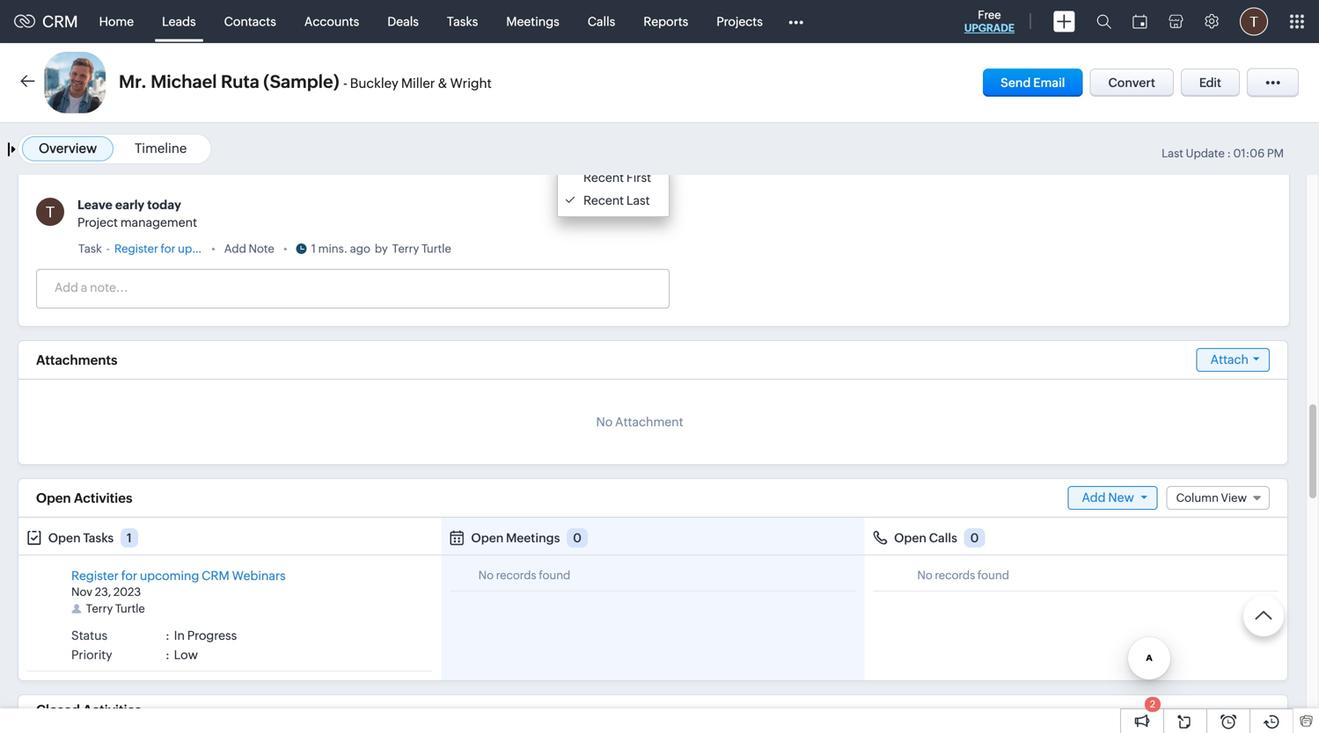 Task type: vqa. For each thing, say whether or not it's contained in the screenshot.
Note
yes



Task type: describe. For each thing, give the bounding box(es) containing it.
note
[[249, 242, 274, 256]]

edit
[[1199, 76, 1221, 90]]

records for meetings
[[496, 569, 536, 583]]

add note link
[[224, 240, 274, 258]]

open tasks
[[48, 531, 114, 546]]

view
[[1221, 492, 1247, 505]]

email
[[1033, 76, 1065, 90]]

free
[[978, 8, 1001, 22]]

upgrade
[[964, 22, 1015, 34]]

23,
[[95, 586, 111, 599]]

attachment
[[615, 415, 683, 429]]

0 vertical spatial :
[[1227, 147, 1231, 160]]

leave
[[77, 198, 112, 212]]

open for open calls
[[894, 531, 927, 546]]

terry turtle
[[86, 603, 145, 616]]

0 horizontal spatial -
[[106, 242, 110, 256]]

2023
[[113, 586, 141, 599]]

open calls
[[894, 531, 957, 546]]

home
[[99, 15, 134, 29]]

create menu element
[[1043, 0, 1086, 43]]

- inside mr. michael ruta (sample) - buckley miller & wright
[[343, 76, 347, 91]]

0 horizontal spatial calls
[[588, 15, 615, 29]]

open for open activities
[[36, 491, 71, 506]]

0 for calls
[[970, 531, 979, 546]]

project
[[77, 216, 118, 230]]

priority
[[71, 649, 112, 663]]

accounts
[[304, 15, 359, 29]]

tasks link
[[433, 0, 492, 43]]

buckley
[[350, 76, 398, 91]]

nov
[[71, 586, 92, 599]]

projects link
[[702, 0, 777, 43]]

Other Modules field
[[777, 7, 815, 36]]

add new
[[1082, 491, 1134, 505]]

task
[[78, 242, 102, 256]]

0 vertical spatial add
[[224, 242, 246, 256]]

overview
[[39, 141, 97, 156]]

michael
[[151, 72, 217, 92]]

progress
[[187, 629, 237, 643]]

free upgrade
[[964, 8, 1015, 34]]

overview link
[[39, 141, 97, 156]]

Add a note... field
[[37, 279, 668, 297]]

0 vertical spatial tasks
[[447, 15, 478, 29]]

2
[[1150, 700, 1155, 711]]

reports
[[643, 15, 688, 29]]

closed activities
[[36, 703, 141, 719]]

closed
[[36, 703, 80, 719]]

2 meetings from the top
[[506, 531, 560, 546]]

deals link
[[373, 0, 433, 43]]

0 vertical spatial turtle
[[421, 242, 451, 256]]

0 horizontal spatial turtle
[[115, 603, 145, 616]]

attachments
[[36, 353, 117, 368]]

search image
[[1096, 14, 1111, 29]]

register
[[71, 569, 119, 583]]

activities for closed activities
[[83, 703, 141, 719]]

home link
[[85, 0, 148, 43]]

found for open meetings
[[539, 569, 570, 583]]

timeline link
[[135, 141, 187, 156]]

recent last
[[583, 194, 650, 208]]

: for : low
[[165, 649, 170, 663]]

new
[[1108, 491, 1134, 505]]

register for upcoming crm webinars nov 23, 2023
[[71, 569, 286, 599]]

contacts
[[224, 15, 276, 29]]

status
[[71, 629, 107, 643]]

1 • from the left
[[211, 242, 215, 256]]

1 horizontal spatial terry
[[392, 242, 419, 256]]

01:06
[[1233, 147, 1265, 160]]

open activities
[[36, 491, 132, 506]]

contacts link
[[210, 0, 290, 43]]

projects
[[716, 15, 763, 29]]

first
[[626, 171, 651, 185]]

for
[[121, 569, 137, 583]]

calls link
[[573, 0, 629, 43]]

mr. michael ruta (sample) - buckley miller & wright
[[119, 72, 492, 92]]

open meetings
[[471, 531, 560, 546]]

timeline
[[135, 141, 187, 156]]

calendar image
[[1133, 15, 1147, 29]]

1 vertical spatial add
[[1082, 491, 1106, 505]]

recent for recent last
[[583, 194, 624, 208]]

deals
[[387, 15, 419, 29]]

by
[[375, 242, 388, 256]]

edit button
[[1181, 69, 1240, 97]]

management
[[120, 216, 197, 230]]

found for open calls
[[978, 569, 1009, 583]]

0 horizontal spatial tasks
[[83, 531, 114, 546]]

(sample)
[[263, 72, 339, 92]]

column view
[[1176, 492, 1247, 505]]

send email button
[[983, 69, 1083, 97]]

send
[[1001, 76, 1031, 90]]



Task type: locate. For each thing, give the bounding box(es) containing it.
terry down "23,"
[[86, 603, 113, 616]]

found
[[539, 569, 570, 583], [978, 569, 1009, 583]]

open for open meetings
[[471, 531, 504, 546]]

0 horizontal spatial records
[[496, 569, 536, 583]]

miller
[[401, 76, 435, 91]]

recent up recent last
[[583, 171, 624, 185]]

1 horizontal spatial add
[[1082, 491, 1106, 505]]

crm left home link
[[42, 13, 78, 31]]

0 horizontal spatial found
[[539, 569, 570, 583]]

profile image
[[1240, 7, 1268, 36]]

• add note •
[[211, 242, 287, 256]]

: in progress
[[165, 629, 237, 643]]

send email
[[1001, 76, 1065, 90]]

crm
[[42, 13, 78, 31], [202, 569, 229, 583]]

records down open meetings
[[496, 569, 536, 583]]

meetings
[[506, 15, 559, 29], [506, 531, 560, 546]]

1 horizontal spatial -
[[343, 76, 347, 91]]

activities up open tasks
[[74, 491, 132, 506]]

ruta
[[221, 72, 259, 92]]

no attachment
[[596, 415, 683, 429]]

1 vertical spatial :
[[165, 629, 170, 643]]

reports link
[[629, 0, 702, 43]]

in
[[174, 629, 185, 643]]

crm inside register for upcoming crm webinars nov 23, 2023
[[202, 569, 229, 583]]

• left add note link
[[211, 242, 215, 256]]

1 horizontal spatial records
[[935, 569, 975, 583]]

1 vertical spatial recent
[[583, 194, 624, 208]]

no records found down open meetings
[[478, 569, 570, 583]]

leads link
[[148, 0, 210, 43]]

convert
[[1108, 76, 1155, 90]]

attach
[[1210, 353, 1249, 367]]

recent first
[[583, 171, 651, 185]]

1 horizontal spatial 0
[[970, 531, 979, 546]]

calls
[[588, 15, 615, 29], [929, 531, 957, 546]]

early
[[115, 198, 144, 212]]

0 vertical spatial recent
[[583, 171, 624, 185]]

1 vertical spatial calls
[[929, 531, 957, 546]]

0 vertical spatial meetings
[[506, 15, 559, 29]]

0 horizontal spatial add
[[224, 242, 246, 256]]

1 horizontal spatial tasks
[[447, 15, 478, 29]]

no down open meetings
[[478, 569, 494, 583]]

1 0 from the left
[[573, 531, 582, 546]]

no records found down open calls on the right bottom of the page
[[917, 569, 1009, 583]]

crm left webinars
[[202, 569, 229, 583]]

: left 01:06
[[1227, 147, 1231, 160]]

records
[[496, 569, 536, 583], [935, 569, 975, 583]]

0 vertical spatial -
[[343, 76, 347, 91]]

records for calls
[[935, 569, 975, 583]]

1 recent from the top
[[583, 171, 624, 185]]

mins.
[[318, 242, 348, 256]]

0 horizontal spatial •
[[211, 242, 215, 256]]

open for open tasks
[[48, 531, 81, 546]]

0 horizontal spatial 1
[[127, 531, 132, 546]]

1 horizontal spatial •
[[283, 242, 287, 256]]

pm
[[1267, 147, 1284, 160]]

activities
[[74, 491, 132, 506], [83, 703, 141, 719]]

today
[[147, 198, 181, 212]]

add
[[224, 242, 246, 256], [1082, 491, 1106, 505]]

task -
[[78, 242, 110, 256]]

by terry turtle
[[375, 242, 451, 256]]

1 horizontal spatial 1
[[311, 242, 316, 256]]

1 horizontal spatial no
[[596, 415, 613, 429]]

: left low
[[165, 649, 170, 663]]

2 found from the left
[[978, 569, 1009, 583]]

0 horizontal spatial 0
[[573, 531, 582, 546]]

0 vertical spatial activities
[[74, 491, 132, 506]]

2 vertical spatial :
[[165, 649, 170, 663]]

1 vertical spatial meetings
[[506, 531, 560, 546]]

search element
[[1086, 0, 1122, 43]]

1 meetings from the top
[[506, 15, 559, 29]]

last left update
[[1162, 147, 1183, 160]]

turtle right by
[[421, 242, 451, 256]]

no
[[596, 415, 613, 429], [478, 569, 494, 583], [917, 569, 933, 583]]

2 horizontal spatial no
[[917, 569, 933, 583]]

tasks right the deals 'link'
[[447, 15, 478, 29]]

0 horizontal spatial no records found
[[478, 569, 570, 583]]

•
[[211, 242, 215, 256], [283, 242, 287, 256]]

1 horizontal spatial crm
[[202, 569, 229, 583]]

no records found for meetings
[[478, 569, 570, 583]]

no down open calls on the right bottom of the page
[[917, 569, 933, 583]]

: low
[[165, 649, 198, 663]]

activities right the closed
[[83, 703, 141, 719]]

1 vertical spatial crm
[[202, 569, 229, 583]]

1 no records found from the left
[[478, 569, 570, 583]]

:
[[1227, 147, 1231, 160], [165, 629, 170, 643], [165, 649, 170, 663]]

no records found for calls
[[917, 569, 1009, 583]]

profile element
[[1229, 0, 1279, 43]]

add left note
[[224, 242, 246, 256]]

1 vertical spatial tasks
[[83, 531, 114, 546]]

0 for meetings
[[573, 531, 582, 546]]

2 0 from the left
[[970, 531, 979, 546]]

1 for 1
[[127, 531, 132, 546]]

leads
[[162, 15, 196, 29]]

recent down recent first
[[583, 194, 624, 208]]

0 right open meetings
[[573, 531, 582, 546]]

1 up for
[[127, 531, 132, 546]]

meetings link
[[492, 0, 573, 43]]

no for open calls
[[917, 569, 933, 583]]

2 recent from the top
[[583, 194, 624, 208]]

0 vertical spatial calls
[[588, 15, 615, 29]]

recent
[[583, 171, 624, 185], [583, 194, 624, 208]]

last down first
[[626, 194, 650, 208]]

turtle
[[421, 242, 451, 256], [115, 603, 145, 616]]

1 horizontal spatial found
[[978, 569, 1009, 583]]

&
[[438, 76, 447, 91]]

1 vertical spatial last
[[626, 194, 650, 208]]

convert button
[[1090, 69, 1174, 97]]

mr.
[[119, 72, 147, 92]]

webinars
[[232, 569, 286, 583]]

1 left mins.
[[311, 242, 316, 256]]

0 vertical spatial last
[[1162, 147, 1183, 160]]

0 vertical spatial terry
[[392, 242, 419, 256]]

tasks up the register
[[83, 531, 114, 546]]

1 mins. ago
[[311, 242, 370, 256]]

• right note
[[283, 242, 287, 256]]

no records found
[[478, 569, 570, 583], [917, 569, 1009, 583]]

no left attachment
[[596, 415, 613, 429]]

0 horizontal spatial crm
[[42, 13, 78, 31]]

0 right open calls on the right bottom of the page
[[970, 531, 979, 546]]

activities for open activities
[[74, 491, 132, 506]]

0 vertical spatial crm
[[42, 13, 78, 31]]

2 • from the left
[[283, 242, 287, 256]]

1 vertical spatial turtle
[[115, 603, 145, 616]]

0 horizontal spatial no
[[478, 569, 494, 583]]

1 vertical spatial -
[[106, 242, 110, 256]]

no for open meetings
[[478, 569, 494, 583]]

terry right by
[[392, 242, 419, 256]]

accounts link
[[290, 0, 373, 43]]

Column View field
[[1167, 487, 1270, 510]]

update
[[1186, 147, 1225, 160]]

0 horizontal spatial terry
[[86, 603, 113, 616]]

records down open calls on the right bottom of the page
[[935, 569, 975, 583]]

-
[[343, 76, 347, 91], [106, 242, 110, 256]]

- left the 'buckley'
[[343, 76, 347, 91]]

turtle down 2023
[[115, 603, 145, 616]]

1 vertical spatial 1
[[127, 531, 132, 546]]

recent for recent first
[[583, 171, 624, 185]]

last
[[1162, 147, 1183, 160], [626, 194, 650, 208]]

1 records from the left
[[496, 569, 536, 583]]

2 no records found from the left
[[917, 569, 1009, 583]]

leave early today project management
[[77, 198, 197, 230]]

attach link
[[1196, 348, 1270, 372]]

1 horizontal spatial last
[[1162, 147, 1183, 160]]

1 vertical spatial activities
[[83, 703, 141, 719]]

add left new
[[1082, 491, 1106, 505]]

upcoming
[[140, 569, 199, 583]]

open
[[36, 491, 71, 506], [48, 531, 81, 546], [471, 531, 504, 546], [894, 531, 927, 546]]

2 records from the left
[[935, 569, 975, 583]]

0 vertical spatial 1
[[311, 242, 316, 256]]

create menu image
[[1053, 11, 1075, 32]]

crm link
[[14, 13, 78, 31]]

1 horizontal spatial no records found
[[917, 569, 1009, 583]]

0 horizontal spatial last
[[626, 194, 650, 208]]

0
[[573, 531, 582, 546], [970, 531, 979, 546]]

: left in
[[165, 629, 170, 643]]

- right 'task'
[[106, 242, 110, 256]]

low
[[174, 649, 198, 663]]

1 horizontal spatial calls
[[929, 531, 957, 546]]

wright
[[450, 76, 492, 91]]

register for upcoming crm webinars link
[[71, 569, 286, 583]]

1 for 1 mins. ago
[[311, 242, 316, 256]]

1 vertical spatial terry
[[86, 603, 113, 616]]

ago
[[350, 242, 370, 256]]

column
[[1176, 492, 1219, 505]]

: for : in progress
[[165, 629, 170, 643]]

1 found from the left
[[539, 569, 570, 583]]

1 horizontal spatial turtle
[[421, 242, 451, 256]]

last update : 01:06 pm
[[1162, 147, 1284, 160]]



